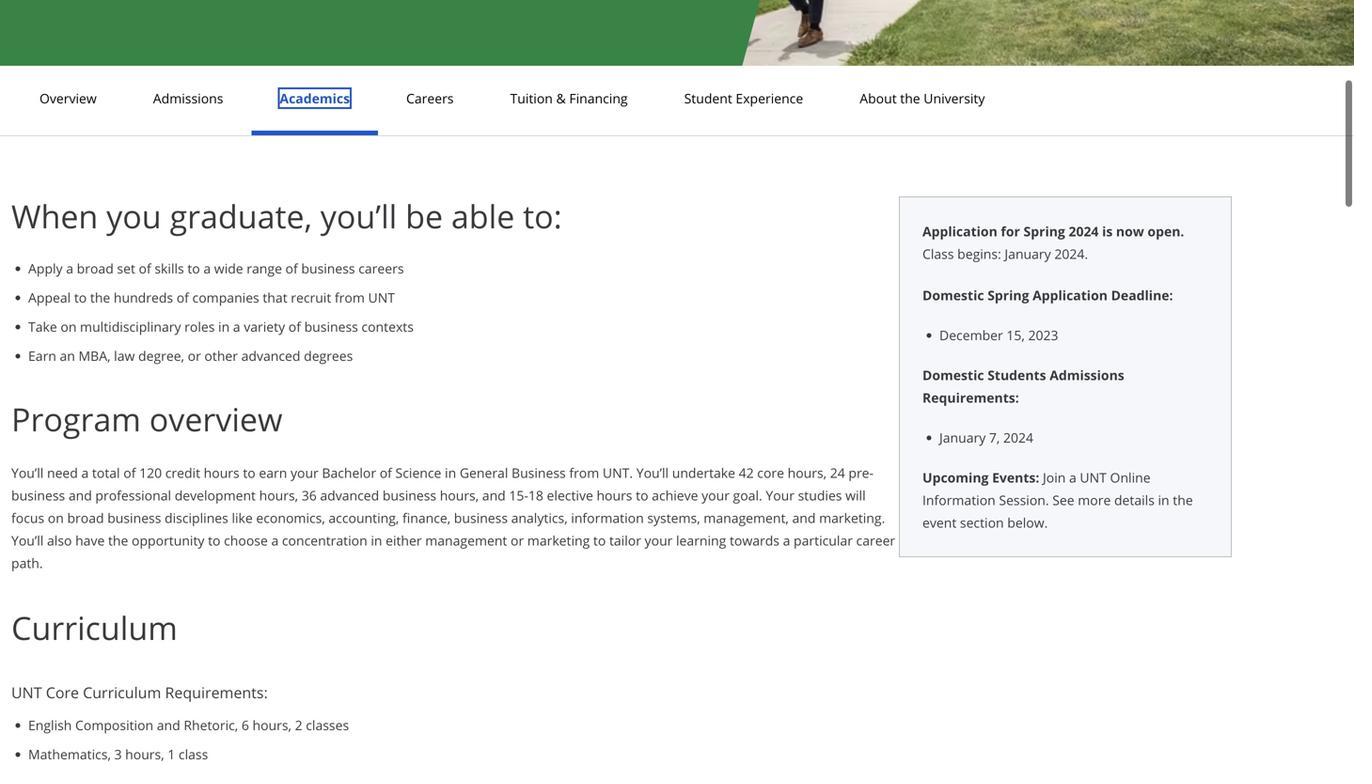 Task type: describe. For each thing, give the bounding box(es) containing it.
earn an mba, law degree, or other advanced degrees list item
[[28, 346, 899, 366]]

deadline:
[[1111, 286, 1173, 304]]

of right set
[[139, 260, 151, 277]]

session.
[[999, 491, 1049, 509]]

you'll left need
[[11, 464, 44, 482]]

that
[[263, 289, 287, 307]]

2
[[295, 717, 303, 735]]

unt core curriculum requirements:
[[11, 683, 268, 703]]

upcoming
[[923, 469, 989, 487]]

degree,
[[138, 347, 184, 365]]

1 horizontal spatial your
[[645, 532, 673, 550]]

science
[[396, 464, 442, 482]]

upcoming events:
[[923, 469, 1040, 487]]

6
[[242, 717, 249, 735]]

choose
[[224, 532, 268, 550]]

event
[[923, 514, 957, 532]]

career
[[856, 532, 896, 550]]

apply
[[28, 260, 63, 277]]

hours, left 1
[[125, 746, 164, 764]]

hours, down earn in the left of the page
[[259, 487, 298, 505]]

spring inside application for spring 2024 is now open. class begins: january 2024.
[[1024, 222, 1066, 240]]

business inside list item
[[301, 260, 355, 277]]

appeal to the hundreds of companies that recruit from unt
[[28, 289, 395, 307]]

elective
[[547, 487, 593, 505]]

0 vertical spatial your
[[291, 464, 319, 482]]

undertake
[[672, 464, 736, 482]]

on inside you'll need a total of 120 credit hours to earn your bachelor of science in general business from unt. you'll undertake 42 core hours, 24 pre- business and professional development hours, 36 advanced business hours, and 15-18 elective hours to achieve your goal. your studies will focus on broad business disciplines like economics, accounting, finance, business analytics, information systems, management, and marketing. you'll also have the opportunity to choose a concentration in either management or marketing to tailor your learning towards a particular career path.
[[48, 509, 64, 527]]

hours, right the 6
[[253, 717, 292, 735]]

students
[[988, 366, 1046, 384]]

hundreds
[[114, 289, 173, 307]]

the inside join a unt online information session. see more details in the event section below.
[[1173, 491, 1193, 509]]

you'll up achieve
[[637, 464, 669, 482]]

open.
[[1148, 222, 1185, 240]]

2023
[[1029, 326, 1059, 344]]

finance,
[[403, 509, 451, 527]]

december 15, 2023
[[940, 326, 1059, 344]]

unt inside list item
[[368, 289, 395, 307]]

recruit
[[291, 289, 331, 307]]

particular
[[794, 532, 853, 550]]

an
[[60, 347, 75, 365]]

take on multidisciplinary roles in a variety of business contexts list item
[[28, 317, 899, 337]]

business inside "list item"
[[304, 318, 358, 336]]

advanced inside the earn an mba, law degree, or other advanced degrees list item
[[241, 347, 301, 365]]

information
[[923, 491, 996, 509]]

also
[[47, 532, 72, 550]]

list containing english composition and rhetoric, 6 hours, 2 classes
[[19, 716, 899, 765]]

requirements: for domestic students admissions requirements:
[[923, 389, 1019, 407]]

of right range
[[286, 260, 298, 277]]

about the university link
[[854, 89, 991, 107]]

economics,
[[256, 509, 325, 527]]

requirements: for unt core curriculum requirements:
[[165, 683, 268, 703]]

begins:
[[958, 245, 1002, 263]]

unt inside join a unt online information session. see more details in the event section below.
[[1080, 469, 1107, 487]]

january 7, 2024
[[940, 429, 1034, 447]]

and down need
[[69, 487, 92, 505]]

in inside join a unt online information session. see more details in the event section below.
[[1158, 491, 1170, 509]]

business up focus
[[11, 487, 65, 505]]

a down economics,
[[271, 532, 279, 550]]

either
[[386, 532, 422, 550]]

student experience
[[684, 89, 803, 107]]

to left earn in the left of the page
[[243, 464, 256, 482]]

goal.
[[733, 487, 763, 505]]

2 vertical spatial unt
[[11, 683, 42, 703]]

student
[[684, 89, 733, 107]]

list containing apply a broad set of skills to a wide range of business careers
[[19, 259, 899, 366]]

tuition
[[510, 89, 553, 107]]

a left wide
[[204, 260, 211, 277]]

join
[[1043, 469, 1066, 487]]

now
[[1116, 222, 1145, 240]]

other
[[205, 347, 238, 365]]

management,
[[704, 509, 789, 527]]

companies
[[192, 289, 259, 307]]

management
[[425, 532, 507, 550]]

english composition and rhetoric, 6 hours, 2 classes list item
[[28, 716, 899, 736]]

program overview
[[11, 397, 283, 441]]

overview
[[149, 397, 283, 441]]

of inside list item
[[177, 289, 189, 307]]

admissions inside domestic students admissions requirements:
[[1050, 366, 1125, 384]]

for
[[1001, 222, 1020, 240]]

earn
[[28, 347, 56, 365]]

you'll up path.
[[11, 532, 44, 550]]

more
[[1078, 491, 1111, 509]]

roles
[[184, 318, 215, 336]]

0 vertical spatial curriculum
[[11, 606, 178, 650]]

december
[[940, 326, 1003, 344]]

36
[[302, 487, 317, 505]]

like
[[232, 509, 253, 527]]

to inside list item
[[187, 260, 200, 277]]

a inside take on multidisciplinary roles in a variety of business contexts "list item"
[[233, 318, 240, 336]]

studies
[[798, 487, 842, 505]]

mathematics,
[[28, 746, 111, 764]]

1
[[168, 746, 175, 764]]

total
[[92, 464, 120, 482]]

domestic students admissions requirements:
[[923, 366, 1125, 407]]

in inside "list item"
[[218, 318, 230, 336]]

2024 inside list item
[[1004, 429, 1034, 447]]

you
[[106, 194, 161, 238]]

general
[[460, 464, 508, 482]]

financing
[[569, 89, 628, 107]]

a inside join a unt online information session. see more details in the event section below.
[[1069, 469, 1077, 487]]

multidisciplinary
[[80, 318, 181, 336]]

tailor
[[609, 532, 641, 550]]

broad inside you'll need a total of 120 credit hours to earn your bachelor of science in general business from unt. you'll undertake 42 core hours, 24 pre- business and professional development hours, 36 advanced business hours, and 15-18 elective hours to achieve your goal. your studies will focus on broad business disciplines like economics, accounting, finance, business analytics, information systems, management, and marketing. you'll also have the opportunity to choose a concentration in either management or marketing to tailor your learning towards a particular career path.
[[67, 509, 104, 527]]

about the university
[[860, 89, 985, 107]]

appeal
[[28, 289, 71, 307]]

of left 120
[[123, 464, 136, 482]]

learning
[[676, 532, 726, 550]]

1 vertical spatial your
[[702, 487, 730, 505]]

events:
[[992, 469, 1040, 487]]

online
[[1110, 469, 1151, 487]]

1 vertical spatial application
[[1033, 286, 1108, 304]]

application for spring 2024 is now open. class begins: january 2024.
[[923, 222, 1185, 263]]

0 vertical spatial admissions
[[153, 89, 223, 107]]

degrees
[[304, 347, 353, 365]]

120
[[139, 464, 162, 482]]

program
[[11, 397, 141, 441]]

hours, down the general
[[440, 487, 479, 505]]

domestic for domestic students admissions requirements:
[[923, 366, 984, 384]]

15,
[[1007, 326, 1025, 344]]

careers
[[359, 260, 404, 277]]

graduate,
[[170, 194, 312, 238]]

18
[[529, 487, 544, 505]]

focus
[[11, 509, 44, 527]]

see
[[1053, 491, 1075, 509]]

a right towards
[[783, 532, 791, 550]]



Task type: vqa. For each thing, say whether or not it's contained in the screenshot.
Banner navigation
no



Task type: locate. For each thing, give the bounding box(es) containing it.
in right roles
[[218, 318, 230, 336]]

1 domestic from the top
[[923, 286, 984, 304]]

2 list from the top
[[19, 716, 899, 765]]

1 vertical spatial 2024
[[1004, 429, 1034, 447]]

in right details
[[1158, 491, 1170, 509]]

business
[[512, 464, 566, 482]]

january
[[1005, 245, 1051, 263], [940, 429, 986, 447]]

you'll need a total of 120 credit hours to earn your bachelor of science in general business from unt. you'll undertake 42 core hours, 24 pre- business and professional development hours, 36 advanced business hours, and 15-18 elective hours to achieve your goal. your studies will focus on broad business disciplines like economics, accounting, finance, business analytics, information systems, management, and marketing. you'll also have the opportunity to choose a concentration in either management or marketing to tailor your learning towards a particular career path.
[[11, 464, 896, 572]]

your down systems,
[[645, 532, 673, 550]]

and inside list item
[[157, 717, 180, 735]]

january 7, 2024 list item
[[940, 428, 1209, 448]]

broad inside apply a broad set of skills to a wide range of business careers list item
[[77, 260, 114, 277]]

professional
[[95, 487, 171, 505]]

take
[[28, 318, 57, 336]]

a right apply
[[66, 260, 73, 277]]

0 vertical spatial advanced
[[241, 347, 301, 365]]

0 vertical spatial january
[[1005, 245, 1051, 263]]

academics
[[280, 89, 350, 107]]

of inside "list item"
[[289, 318, 301, 336]]

1 vertical spatial curriculum
[[83, 683, 161, 703]]

from up "elective"
[[569, 464, 599, 482]]

1 horizontal spatial hours
[[597, 487, 633, 505]]

2024 inside application for spring 2024 is now open. class begins: january 2024.
[[1069, 222, 1099, 240]]

0 horizontal spatial advanced
[[241, 347, 301, 365]]

mathematics, 3 hours, 1 class
[[28, 746, 208, 764]]

variety
[[244, 318, 285, 336]]

0 horizontal spatial requirements:
[[165, 683, 268, 703]]

status
[[899, 0, 1343, 3]]

or left the other
[[188, 347, 201, 365]]

or down the 'analytics,'
[[511, 532, 524, 550]]

earn an mba, law degree, or other advanced degrees
[[28, 347, 353, 365]]

to down disciplines
[[208, 532, 221, 550]]

1 vertical spatial unt
[[1080, 469, 1107, 487]]

0 horizontal spatial admissions
[[153, 89, 223, 107]]

experience
[[736, 89, 803, 107]]

1 vertical spatial requirements:
[[165, 683, 268, 703]]

in right "science"
[[445, 464, 456, 482]]

requirements:
[[923, 389, 1019, 407], [165, 683, 268, 703]]

to left achieve
[[636, 487, 649, 505]]

requirements: inside domestic students admissions requirements:
[[923, 389, 1019, 407]]

curriculum up core
[[11, 606, 178, 650]]

admissions
[[153, 89, 223, 107], [1050, 366, 1125, 384]]

to
[[187, 260, 200, 277], [74, 289, 87, 307], [243, 464, 256, 482], [636, 487, 649, 505], [208, 532, 221, 550], [593, 532, 606, 550]]

0 horizontal spatial january
[[940, 429, 986, 447]]

from right recruit
[[335, 289, 365, 307]]

broad up have
[[67, 509, 104, 527]]

on inside "list item"
[[61, 318, 77, 336]]

the up multidisciplinary
[[90, 289, 110, 307]]

domestic inside domestic students admissions requirements:
[[923, 366, 984, 384]]

1 horizontal spatial 2024
[[1069, 222, 1099, 240]]

able
[[451, 194, 515, 238]]

business up the management at the bottom of page
[[454, 509, 508, 527]]

1 vertical spatial admissions
[[1050, 366, 1125, 384]]

business down "science"
[[383, 487, 436, 505]]

to right appeal
[[74, 289, 87, 307]]

1 horizontal spatial from
[[569, 464, 599, 482]]

2 domestic from the top
[[923, 366, 984, 384]]

earn
[[259, 464, 287, 482]]

to down information
[[593, 532, 606, 550]]

or inside you'll need a total of 120 credit hours to earn your bachelor of science in general business from unt. you'll undertake 42 core hours, 24 pre- business and professional development hours, 36 advanced business hours, and 15-18 elective hours to achieve your goal. your studies will focus on broad business disciplines like economics, accounting, finance, business analytics, information systems, management, and marketing. you'll also have the opportunity to choose a concentration in either management or marketing to tailor your learning towards a particular career path.
[[511, 532, 524, 550]]

advanced
[[241, 347, 301, 365], [320, 487, 379, 505]]

of
[[139, 260, 151, 277], [286, 260, 298, 277], [177, 289, 189, 307], [289, 318, 301, 336], [123, 464, 136, 482], [380, 464, 392, 482]]

1 horizontal spatial application
[[1033, 286, 1108, 304]]

analytics,
[[511, 509, 568, 527]]

unt up more
[[1080, 469, 1107, 487]]

core
[[46, 683, 79, 703]]

domestic up december in the right of the page
[[923, 286, 984, 304]]

composition
[[75, 717, 153, 735]]

your up 36 on the bottom left
[[291, 464, 319, 482]]

domestic spring application deadline:
[[923, 286, 1173, 304]]

application up december 15, 2023 list item on the top right of page
[[1033, 286, 1108, 304]]

broad left set
[[77, 260, 114, 277]]

0 horizontal spatial 2024
[[1004, 429, 1034, 447]]

take on multidisciplinary roles in a variety of business contexts
[[28, 318, 414, 336]]

0 vertical spatial from
[[335, 289, 365, 307]]

0 horizontal spatial unt
[[11, 683, 42, 703]]

development
[[175, 487, 256, 505]]

admissions link
[[147, 89, 229, 107]]

pre-
[[849, 464, 874, 482]]

you'll
[[321, 194, 397, 238]]

2 horizontal spatial your
[[702, 487, 730, 505]]

accounting,
[[329, 509, 399, 527]]

your
[[766, 487, 795, 505]]

apply a broad set of skills to a wide range of business careers list item
[[28, 259, 899, 278]]

class
[[179, 746, 208, 764]]

marketing.
[[819, 509, 885, 527]]

15-
[[509, 487, 529, 505]]

0 vertical spatial domestic
[[923, 286, 984, 304]]

on right take
[[61, 318, 77, 336]]

1 vertical spatial advanced
[[320, 487, 379, 505]]

spring up 15,
[[988, 286, 1030, 304]]

opportunity
[[132, 532, 205, 550]]

the right about at the right
[[900, 89, 921, 107]]

is
[[1102, 222, 1113, 240]]

or inside list item
[[188, 347, 201, 365]]

1 list from the top
[[19, 259, 899, 366]]

0 horizontal spatial your
[[291, 464, 319, 482]]

or
[[188, 347, 201, 365], [511, 532, 524, 550]]

0 vertical spatial list
[[19, 259, 899, 366]]

unt down the 'careers'
[[368, 289, 395, 307]]

the inside list item
[[90, 289, 110, 307]]

january down for
[[1005, 245, 1051, 263]]

0 horizontal spatial or
[[188, 347, 201, 365]]

information
[[571, 509, 644, 527]]

towards
[[730, 532, 780, 550]]

apply a broad set of skills to a wide range of business careers
[[28, 260, 404, 277]]

1 horizontal spatial advanced
[[320, 487, 379, 505]]

curriculum up composition
[[83, 683, 161, 703]]

requirements: up rhetoric,
[[165, 683, 268, 703]]

1 vertical spatial list
[[19, 716, 899, 765]]

and down the general
[[482, 487, 506, 505]]

the
[[900, 89, 921, 107], [90, 289, 110, 307], [1173, 491, 1193, 509], [108, 532, 128, 550]]

from
[[335, 289, 365, 307], [569, 464, 599, 482]]

1 vertical spatial spring
[[988, 286, 1030, 304]]

2024
[[1069, 222, 1099, 240], [1004, 429, 1034, 447]]

december 15, 2023 list item
[[940, 325, 1209, 345]]

appeal to the hundreds of companies that recruit from unt list item
[[28, 288, 899, 308]]

overview link
[[34, 89, 102, 107]]

domestic for domestic spring application deadline:
[[923, 286, 984, 304]]

overview
[[40, 89, 97, 107]]

list
[[19, 259, 899, 366], [19, 716, 899, 765]]

unt.
[[603, 464, 633, 482]]

when
[[11, 194, 98, 238]]

mathematics, 3 hours, 1 class list item
[[28, 745, 899, 765]]

january inside application for spring 2024 is now open. class begins: january 2024.
[[1005, 245, 1051, 263]]

to inside list item
[[74, 289, 87, 307]]

from inside you'll need a total of 120 credit hours to earn your bachelor of science in general business from unt. you'll undertake 42 core hours, 24 pre- business and professional development hours, 36 advanced business hours, and 15-18 elective hours to achieve your goal. your studies will focus on broad business disciplines like economics, accounting, finance, business analytics, information systems, management, and marketing. you'll also have the opportunity to choose a concentration in either management or marketing to tailor your learning towards a particular career path.
[[569, 464, 599, 482]]

systems,
[[647, 509, 700, 527]]

of left "science"
[[380, 464, 392, 482]]

advanced inside you'll need a total of 120 credit hours to earn your bachelor of science in general business from unt. you'll undertake 42 core hours, 24 pre- business and professional development hours, 36 advanced business hours, and 15-18 elective hours to achieve your goal. your studies will focus on broad business disciplines like economics, accounting, finance, business analytics, information systems, management, and marketing. you'll also have the opportunity to choose a concentration in either management or marketing to tailor your learning towards a particular career path.
[[320, 487, 379, 505]]

range
[[247, 260, 282, 277]]

on up also
[[48, 509, 64, 527]]

1 horizontal spatial unt
[[368, 289, 395, 307]]

0 vertical spatial hours
[[204, 464, 240, 482]]

application inside application for spring 2024 is now open. class begins: january 2024.
[[923, 222, 998, 240]]

1 horizontal spatial admissions
[[1050, 366, 1125, 384]]

unt left core
[[11, 683, 42, 703]]

domestic down december in the right of the page
[[923, 366, 984, 384]]

hours up development
[[204, 464, 240, 482]]

0 vertical spatial on
[[61, 318, 77, 336]]

of down the skills
[[177, 289, 189, 307]]

below.
[[1008, 514, 1048, 532]]

the inside you'll need a total of 120 credit hours to earn your bachelor of science in general business from unt. you'll undertake 42 core hours, 24 pre- business and professional development hours, 36 advanced business hours, and 15-18 elective hours to achieve your goal. your studies will focus on broad business disciplines like economics, accounting, finance, business analytics, information systems, management, and marketing. you'll also have the opportunity to choose a concentration in either management or marketing to tailor your learning towards a particular career path.
[[108, 532, 128, 550]]

1 horizontal spatial requirements:
[[923, 389, 1019, 407]]

&
[[556, 89, 566, 107]]

january inside list item
[[940, 429, 986, 447]]

3
[[114, 746, 122, 764]]

to right the skills
[[187, 260, 200, 277]]

from inside list item
[[335, 289, 365, 307]]

a right the join
[[1069, 469, 1077, 487]]

the right details
[[1173, 491, 1193, 509]]

business
[[301, 260, 355, 277], [304, 318, 358, 336], [11, 487, 65, 505], [383, 487, 436, 505], [107, 509, 161, 527], [454, 509, 508, 527]]

0 vertical spatial application
[[923, 222, 998, 240]]

hours, up studies
[[788, 464, 827, 482]]

core
[[757, 464, 784, 482]]

your down undertake
[[702, 487, 730, 505]]

0 vertical spatial 2024
[[1069, 222, 1099, 240]]

2024.
[[1055, 245, 1088, 263]]

1 horizontal spatial or
[[511, 532, 524, 550]]

application up begins:
[[923, 222, 998, 240]]

0 vertical spatial unt
[[368, 289, 395, 307]]

set
[[117, 260, 135, 277]]

business up recruit
[[301, 260, 355, 277]]

a left total
[[81, 464, 89, 482]]

1 vertical spatial or
[[511, 532, 524, 550]]

0 vertical spatial requirements:
[[923, 389, 1019, 407]]

1 vertical spatial broad
[[67, 509, 104, 527]]

0 vertical spatial or
[[188, 347, 201, 365]]

tuition & financing link
[[505, 89, 634, 107]]

requirements: up january 7, 2024
[[923, 389, 1019, 407]]

a left the variety at the left top
[[233, 318, 240, 336]]

1 vertical spatial hours
[[597, 487, 633, 505]]

law
[[114, 347, 135, 365]]

1 horizontal spatial january
[[1005, 245, 1051, 263]]

advanced down the variety at the left top
[[241, 347, 301, 365]]

classes
[[306, 717, 349, 735]]

about
[[860, 89, 897, 107]]

1 vertical spatial domestic
[[923, 366, 984, 384]]

spring right for
[[1024, 222, 1066, 240]]

english composition and rhetoric, 6 hours, 2 classes
[[28, 717, 349, 735]]

0 horizontal spatial application
[[923, 222, 998, 240]]

0 vertical spatial broad
[[77, 260, 114, 277]]

details
[[1115, 491, 1155, 509]]

0 horizontal spatial from
[[335, 289, 365, 307]]

42
[[739, 464, 754, 482]]

english
[[28, 717, 72, 735]]

skills
[[155, 260, 184, 277]]

and up 1
[[157, 717, 180, 735]]

the right have
[[108, 532, 128, 550]]

careers link
[[401, 89, 459, 107]]

2024 left is
[[1069, 222, 1099, 240]]

2 horizontal spatial unt
[[1080, 469, 1107, 487]]

rhetoric,
[[184, 717, 238, 735]]

of right the variety at the left top
[[289, 318, 301, 336]]

in down accounting,
[[371, 532, 382, 550]]

a
[[66, 260, 73, 277], [204, 260, 211, 277], [233, 318, 240, 336], [81, 464, 89, 482], [1069, 469, 1077, 487], [271, 532, 279, 550], [783, 532, 791, 550]]

january left the 7,
[[940, 429, 986, 447]]

credit
[[165, 464, 200, 482]]

0 vertical spatial spring
[[1024, 222, 1066, 240]]

1 vertical spatial january
[[940, 429, 986, 447]]

hours down unt.
[[597, 487, 633, 505]]

university
[[924, 89, 985, 107]]

business up degrees
[[304, 318, 358, 336]]

and down studies
[[792, 509, 816, 527]]

advanced down bachelor
[[320, 487, 379, 505]]

0 horizontal spatial hours
[[204, 464, 240, 482]]

2 vertical spatial your
[[645, 532, 673, 550]]

business down professional
[[107, 509, 161, 527]]

2024 right the 7,
[[1004, 429, 1034, 447]]

1 vertical spatial from
[[569, 464, 599, 482]]

1 vertical spatial on
[[48, 509, 64, 527]]



